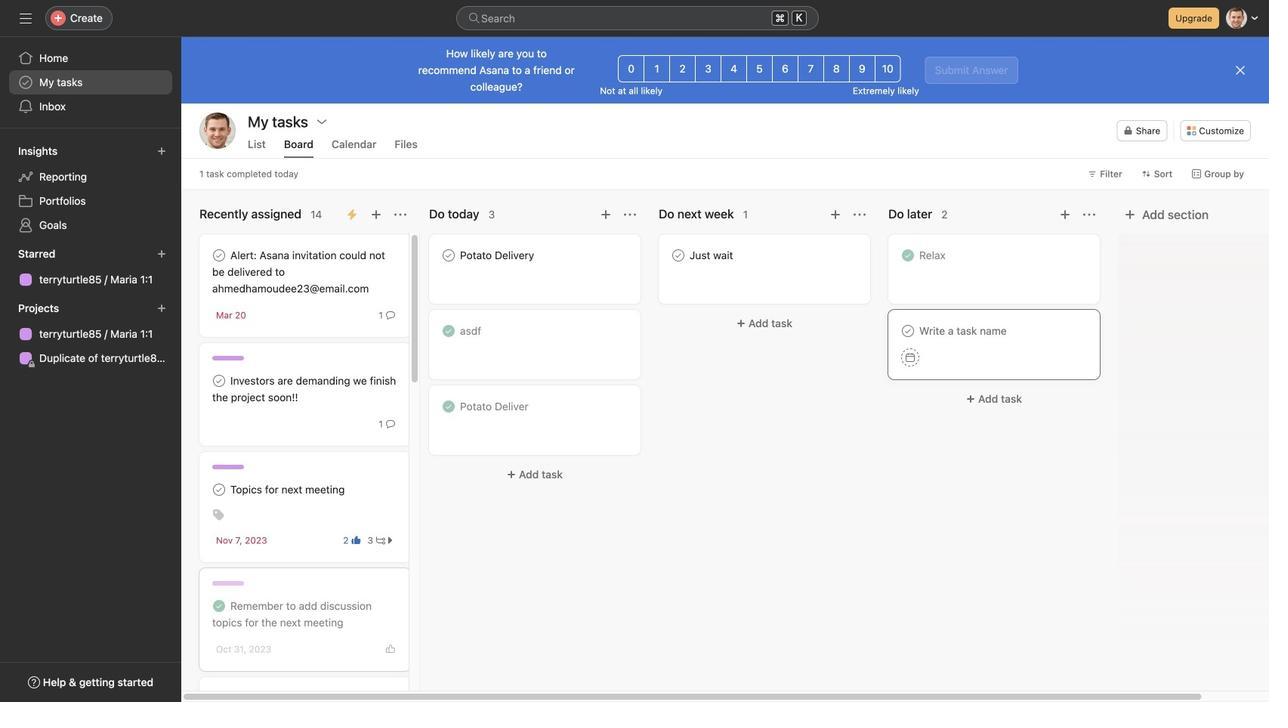 Task type: locate. For each thing, give the bounding box(es) containing it.
1 comment image
[[386, 311, 395, 320]]

2 vertical spatial completed image
[[210, 597, 228, 615]]

None radio
[[670, 55, 696, 82], [747, 55, 773, 82], [772, 55, 799, 82], [798, 55, 825, 82], [824, 55, 850, 82], [875, 55, 901, 82], [670, 55, 696, 82], [747, 55, 773, 82], [772, 55, 799, 82], [798, 55, 825, 82], [824, 55, 850, 82], [875, 55, 901, 82]]

1 horizontal spatial completed checkbox
[[440, 322, 458, 340]]

0 horizontal spatial more section actions image
[[624, 209, 636, 221]]

1 horizontal spatial add task image
[[600, 209, 612, 221]]

1 horizontal spatial mark complete image
[[440, 246, 458, 265]]

1 more section actions image from the left
[[624, 209, 636, 221]]

more section actions image
[[395, 209, 407, 221], [854, 209, 866, 221]]

0 horizontal spatial completed image
[[210, 597, 228, 615]]

0 horizontal spatial mark complete image
[[210, 481, 228, 499]]

more section actions image right rules for recently assigned icon
[[395, 209, 407, 221]]

completed image
[[899, 246, 918, 265], [440, 398, 458, 416], [210, 597, 228, 615]]

1 horizontal spatial completed image
[[440, 398, 458, 416]]

0 horizontal spatial more section actions image
[[395, 209, 407, 221]]

0 vertical spatial mark complete checkbox
[[210, 246, 228, 265]]

3 add task image from the left
[[1060, 209, 1072, 221]]

option group
[[618, 55, 901, 82]]

mark complete image
[[440, 246, 458, 265], [899, 322, 918, 340], [210, 481, 228, 499]]

0 horizontal spatial add task image
[[370, 209, 382, 221]]

2 add task image from the left
[[600, 209, 612, 221]]

projects element
[[0, 295, 181, 373]]

2 horizontal spatial add task image
[[1060, 209, 1072, 221]]

view profile settings image
[[200, 113, 236, 149]]

Completed checkbox
[[899, 246, 918, 265], [440, 322, 458, 340], [210, 597, 228, 615]]

dismiss image
[[1235, 64, 1247, 76]]

2 vertical spatial mark complete image
[[210, 481, 228, 499]]

2 vertical spatial completed checkbox
[[210, 597, 228, 615]]

more section actions image right add task image
[[854, 209, 866, 221]]

add task image for the top completed icon
[[1060, 209, 1072, 221]]

1 mark complete checkbox from the top
[[210, 246, 228, 265]]

more section actions image
[[624, 209, 636, 221], [1084, 209, 1096, 221]]

completed image
[[440, 322, 458, 340]]

2 mark complete checkbox from the top
[[210, 481, 228, 499]]

2 horizontal spatial completed checkbox
[[899, 246, 918, 265]]

0 horizontal spatial completed checkbox
[[210, 597, 228, 615]]

hide sidebar image
[[20, 12, 32, 24]]

Mark complete checkbox
[[210, 246, 228, 265], [210, 481, 228, 499], [210, 689, 228, 702]]

1 comment image
[[386, 419, 395, 429]]

0 vertical spatial completed image
[[899, 246, 918, 265]]

add task image
[[370, 209, 382, 221], [600, 209, 612, 221], [1060, 209, 1072, 221]]

1 horizontal spatial more section actions image
[[1084, 209, 1096, 221]]

Mark complete checkbox
[[440, 246, 458, 265], [670, 246, 688, 265], [899, 322, 918, 340], [210, 372, 228, 390]]

None radio
[[618, 55, 645, 82], [644, 55, 671, 82], [695, 55, 722, 82], [721, 55, 748, 82], [849, 55, 876, 82], [618, 55, 645, 82], [644, 55, 671, 82], [695, 55, 722, 82], [721, 55, 748, 82], [849, 55, 876, 82]]

2 horizontal spatial mark complete image
[[899, 322, 918, 340]]

1 horizontal spatial more section actions image
[[854, 209, 866, 221]]

2 more section actions image from the left
[[854, 209, 866, 221]]

1 vertical spatial mark complete image
[[899, 322, 918, 340]]

2 vertical spatial mark complete checkbox
[[210, 689, 228, 702]]

2 likes. you liked this task image
[[352, 536, 361, 545]]

None field
[[457, 6, 819, 30]]

Completed checkbox
[[440, 398, 458, 416]]

2 horizontal spatial completed image
[[899, 246, 918, 265]]

mark complete image
[[210, 246, 228, 265], [670, 246, 688, 265], [210, 372, 228, 390], [210, 689, 228, 702]]

1 vertical spatial mark complete checkbox
[[210, 481, 228, 499]]



Task type: describe. For each thing, give the bounding box(es) containing it.
Write a task name text field
[[902, 323, 1088, 339]]

1 add task image from the left
[[370, 209, 382, 221]]

2 more section actions image from the left
[[1084, 209, 1096, 221]]

1 vertical spatial completed checkbox
[[440, 322, 458, 340]]

3 mark complete checkbox from the top
[[210, 689, 228, 702]]

insights element
[[0, 138, 181, 240]]

add task image for top mark complete icon
[[600, 209, 612, 221]]

rules for recently assigned image
[[346, 209, 358, 221]]

0 vertical spatial mark complete image
[[440, 246, 458, 265]]

starred element
[[0, 240, 181, 295]]

Search tasks, projects, and more text field
[[457, 6, 819, 30]]

1 more section actions image from the left
[[395, 209, 407, 221]]

0 vertical spatial completed checkbox
[[899, 246, 918, 265]]

show options image
[[316, 116, 328, 128]]

1 vertical spatial completed image
[[440, 398, 458, 416]]

new insights image
[[157, 147, 166, 156]]

add task image
[[830, 209, 842, 221]]

global element
[[0, 37, 181, 128]]

0 likes. click to like this task image
[[386, 645, 395, 654]]



Task type: vqa. For each thing, say whether or not it's contained in the screenshot.
the bottom 1 comment icon
yes



